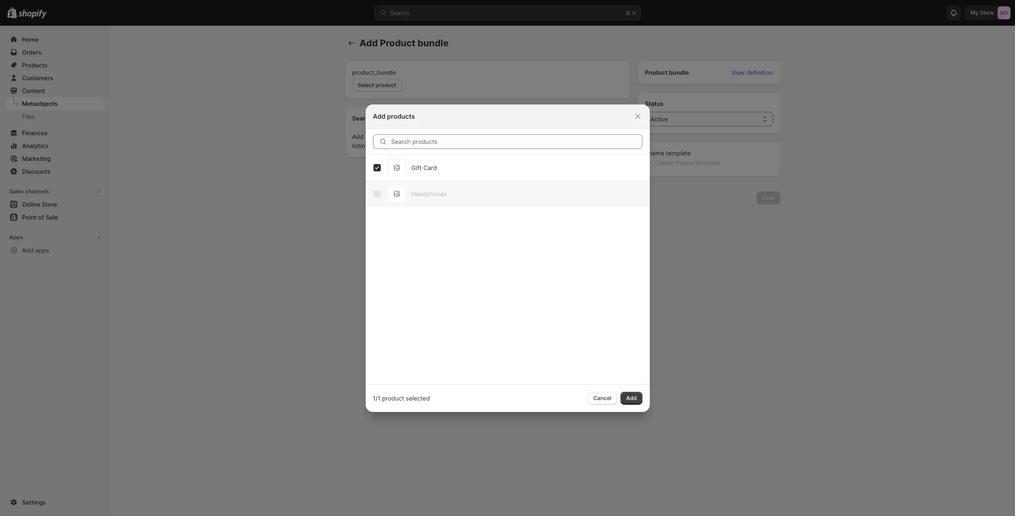 Task type: describe. For each thing, give the bounding box(es) containing it.
view
[[731, 69, 745, 76]]

in
[[557, 133, 562, 140]]

add for add a title and description to see how this product_bundle might appear in a search engine listing
[[352, 133, 364, 140]]

view definition
[[731, 69, 773, 76]]

product_bundle inside add a title and description to see how this product_bundle might appear in a search engine listing
[[473, 133, 517, 140]]

add a title and description to see how this product_bundle might appear in a search engine listing
[[352, 133, 608, 149]]

add products dialog
[[0, 104, 1015, 412]]

1 a from the left
[[365, 133, 369, 140]]

search engine listing
[[352, 115, 412, 122]]

headphones
[[411, 190, 447, 197]]

settings link
[[5, 496, 104, 509]]

1 horizontal spatial listing
[[395, 115, 412, 122]]

listing inside add a title and description to see how this product_bundle might appear in a search engine listing
[[352, 142, 369, 149]]

content
[[22, 87, 45, 94]]

appear
[[536, 133, 555, 140]]

product bundle
[[645, 69, 689, 76]]

discounts
[[22, 168, 50, 175]]

k
[[632, 9, 636, 16]]

engine inside add a title and description to see how this product_bundle might appear in a search engine listing
[[589, 133, 608, 140]]

1/1
[[373, 394, 380, 402]]

and
[[383, 133, 393, 140]]

product for 1/1
[[382, 394, 404, 402]]

definition
[[747, 69, 773, 76]]

search for search engine listing
[[352, 115, 372, 122]]

how
[[447, 133, 459, 140]]

1 vertical spatial product
[[645, 69, 668, 76]]

see
[[435, 133, 446, 140]]

apps button
[[5, 231, 104, 244]]

apps
[[9, 234, 23, 241]]

sales channels button
[[5, 185, 104, 198]]

description
[[395, 133, 426, 140]]

add for add products
[[373, 112, 385, 120]]

add right cancel on the right bottom of the page
[[626, 394, 637, 401]]

0 horizontal spatial product_bundle
[[352, 69, 396, 76]]

title
[[370, 133, 381, 140]]



Task type: vqa. For each thing, say whether or not it's contained in the screenshot.
Add apps BUTTON
yes



Task type: locate. For each thing, give the bounding box(es) containing it.
⌘
[[625, 9, 631, 16]]

add product bundle
[[360, 38, 449, 49]]

selected
[[406, 394, 430, 402]]

0 horizontal spatial a
[[365, 133, 369, 140]]

1 vertical spatial listing
[[352, 142, 369, 149]]

add apps
[[22, 247, 49, 254]]

0 vertical spatial search
[[390, 9, 409, 16]]

add for add product bundle
[[360, 38, 378, 49]]

0 horizontal spatial engine
[[374, 115, 393, 122]]

gift card
[[411, 164, 437, 171]]

engine up and
[[374, 115, 393, 122]]

product_bundle
[[352, 69, 396, 76], [473, 133, 517, 140]]

a left title
[[365, 133, 369, 140]]

0 vertical spatial bundle
[[418, 38, 449, 49]]

product inside dialog
[[382, 394, 404, 402]]

add
[[360, 38, 378, 49], [373, 112, 385, 120], [352, 133, 364, 140], [22, 247, 34, 254], [626, 394, 637, 401]]

product right select
[[376, 82, 396, 88]]

sales
[[9, 188, 24, 195]]

channels
[[25, 188, 49, 195]]

bundle
[[418, 38, 449, 49], [669, 69, 689, 76]]

template
[[666, 149, 691, 157]]

might
[[518, 133, 534, 140]]

home link
[[5, 33, 104, 46]]

status
[[645, 100, 664, 107]]

metaobjects
[[22, 100, 58, 107]]

0 horizontal spatial bundle
[[418, 38, 449, 49]]

0 vertical spatial product
[[380, 38, 415, 49]]

add products
[[373, 112, 415, 120]]

product for select
[[376, 82, 396, 88]]

gift
[[411, 164, 422, 171]]

listing
[[395, 115, 412, 122], [352, 142, 369, 149]]

files link
[[5, 110, 104, 123]]

0 horizontal spatial product
[[380, 38, 415, 49]]

shopify image
[[18, 9, 47, 19]]

1 horizontal spatial search
[[390, 9, 409, 16]]

view definition link
[[726, 66, 778, 79]]

search up title
[[352, 115, 372, 122]]

metaobjects link
[[5, 97, 104, 110]]

this
[[461, 133, 471, 140]]

add apps button
[[5, 244, 104, 257]]

engine
[[374, 115, 393, 122], [589, 133, 608, 140]]

add left apps
[[22, 247, 34, 254]]

add up select
[[360, 38, 378, 49]]

add left title
[[352, 133, 364, 140]]

a right in
[[564, 133, 567, 140]]

0 vertical spatial engine
[[374, 115, 393, 122]]

1 horizontal spatial a
[[564, 133, 567, 140]]

add button
[[621, 392, 642, 404]]

product right 1/1
[[382, 394, 404, 402]]

cancel
[[593, 394, 611, 401]]

home
[[22, 36, 39, 43]]

2 a from the left
[[564, 133, 567, 140]]

listing up description
[[395, 115, 412, 122]]

1 vertical spatial product
[[382, 394, 404, 402]]

1 vertical spatial product_bundle
[[473, 133, 517, 140]]

1 vertical spatial engine
[[589, 133, 608, 140]]

product inside "button"
[[376, 82, 396, 88]]

⌘ k
[[625, 9, 636, 16]]

product_bundle right the this
[[473, 133, 517, 140]]

settings
[[22, 499, 46, 506]]

1 horizontal spatial bundle
[[669, 69, 689, 76]]

search up the add product bundle
[[390, 9, 409, 16]]

0 vertical spatial product_bundle
[[352, 69, 396, 76]]

0 vertical spatial product
[[376, 82, 396, 88]]

content link
[[5, 84, 104, 97]]

engine right search
[[589, 133, 608, 140]]

select product
[[358, 82, 396, 88]]

search for search
[[390, 9, 409, 16]]

product
[[376, 82, 396, 88], [382, 394, 404, 402]]

products
[[387, 112, 415, 120]]

search
[[569, 133, 588, 140]]

1 horizontal spatial engine
[[589, 133, 608, 140]]

cancel button
[[588, 392, 617, 404]]

discounts link
[[5, 165, 104, 178]]

1 vertical spatial bundle
[[669, 69, 689, 76]]

product
[[380, 38, 415, 49], [645, 69, 668, 76]]

0 vertical spatial listing
[[395, 115, 412, 122]]

product_bundle up select product
[[352, 69, 396, 76]]

active
[[650, 115, 668, 123]]

theme template
[[645, 149, 691, 157]]

theme
[[645, 149, 664, 157]]

to
[[428, 133, 434, 140]]

1/1 product selected
[[373, 394, 430, 402]]

1 vertical spatial search
[[352, 115, 372, 122]]

1 horizontal spatial product
[[645, 69, 668, 76]]

1 horizontal spatial product_bundle
[[473, 133, 517, 140]]

Search products text field
[[391, 134, 642, 149]]

add for add apps
[[22, 247, 34, 254]]

0 horizontal spatial listing
[[352, 142, 369, 149]]

select
[[358, 82, 374, 88]]

add up title
[[373, 112, 385, 120]]

sales channels
[[9, 188, 49, 195]]

apps
[[35, 247, 49, 254]]

search
[[390, 9, 409, 16], [352, 115, 372, 122]]

files
[[22, 113, 35, 120]]

0 horizontal spatial search
[[352, 115, 372, 122]]

listing down search engine listing
[[352, 142, 369, 149]]

a
[[365, 133, 369, 140], [564, 133, 567, 140]]

select product button
[[352, 79, 402, 92]]

add inside add a title and description to see how this product_bundle might appear in a search engine listing
[[352, 133, 364, 140]]

card
[[423, 164, 437, 171]]



